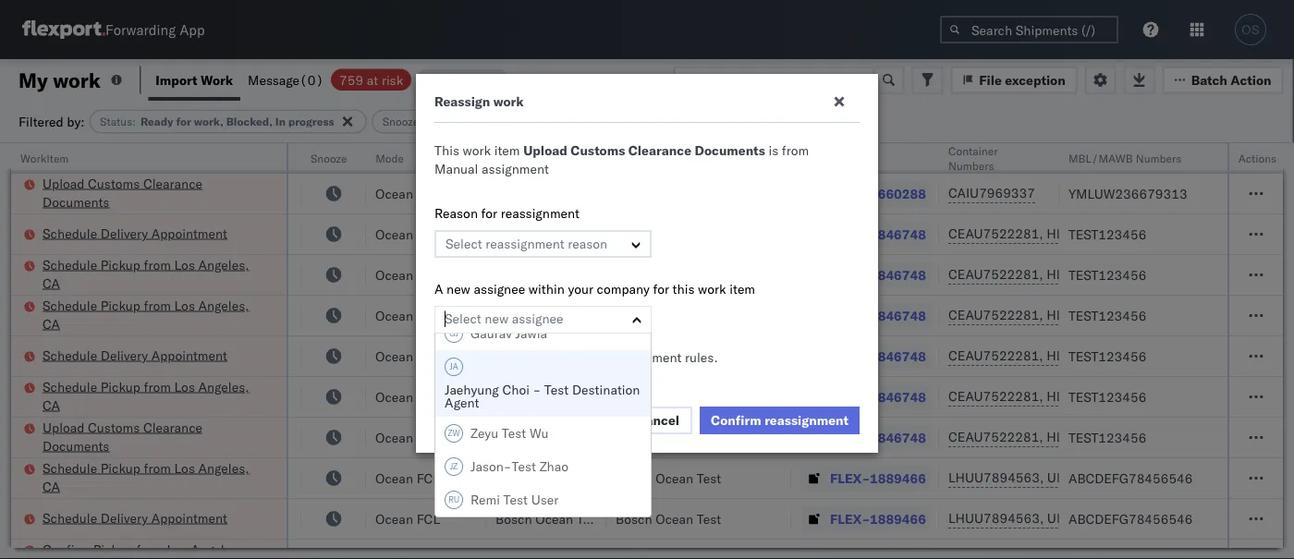 Task type: vqa. For each thing, say whether or not it's contained in the screenshot.
759
yes



Task type: locate. For each thing, give the bounding box(es) containing it.
2 vertical spatial schedule delivery appointment link
[[43, 509, 227, 528]]

4 4, from the top
[[230, 348, 242, 364]]

0 vertical spatial customs
[[571, 142, 626, 159]]

schedule delivery appointment for 1st schedule delivery appointment link from the top of the page
[[43, 225, 227, 241]]

file exception button
[[951, 66, 1078, 94], [951, 66, 1078, 94]]

work up manual
[[463, 142, 491, 159]]

schedule delivery appointment for second schedule delivery appointment link from the top of the page
[[43, 347, 227, 364]]

work
[[201, 72, 233, 88]]

1 horizontal spatial new
[[485, 311, 509, 327]]

the
[[592, 350, 611, 366]]

los for 1st the schedule pickup from los angeles, ca button from the top of the page
[[174, 257, 195, 273]]

reassignment inside button
[[765, 413, 849, 429]]

schedule delivery appointment link up 11:00
[[43, 346, 227, 365]]

10 resize handle column header from the left
[[1269, 143, 1291, 560]]

batch action
[[1192, 72, 1272, 88]]

2 this from the top
[[435, 350, 460, 366]]

0 vertical spatial select
[[446, 236, 483, 252]]

4 pm from the top
[[147, 348, 167, 364]]

schedule pickup from los angeles, ca link for 1st the schedule pickup from los angeles, ca button from the top of the page
[[43, 256, 263, 293]]

schedule delivery appointment link down 12:00 on the left top of the page
[[43, 224, 227, 243]]

1 horizontal spatial numbers
[[1137, 151, 1182, 165]]

numbers down container
[[949, 159, 995, 173]]

confirm pickup from los angeles,
[[43, 542, 242, 560]]

0 vertical spatial 1889466
[[870, 470, 927, 487]]

1 uetu5238478 from the top
[[1048, 470, 1138, 486]]

0 horizontal spatial confirm
[[43, 542, 90, 558]]

from inside this work item upload customs clearance documents is from manual assignment
[[782, 142, 809, 159]]

1 vertical spatial schedule delivery appointment button
[[43, 346, 227, 367]]

numbers inside container numbers
[[949, 159, 995, 173]]

work inside this work item upload customs clearance documents is from manual assignment
[[463, 142, 491, 159]]

select
[[446, 236, 483, 252], [445, 311, 482, 327]]

gj
[[449, 328, 459, 339]]

0 vertical spatial dec
[[202, 470, 226, 487]]

1 vertical spatial customs
[[88, 175, 140, 191]]

cancel
[[637, 413, 680, 429]]

1 vertical spatial upload customs clearance documents
[[43, 419, 203, 454]]

numbers for mbl/mawb numbers
[[1137, 151, 1182, 165]]

lhuu7894563, uetu5238478
[[949, 470, 1138, 486], [949, 511, 1138, 527]]

forwarding
[[105, 21, 176, 38]]

confirm reassignment
[[711, 413, 849, 429]]

1 schedule delivery appointment link from the top
[[43, 224, 227, 243]]

5 flex-1846748 from the top
[[831, 389, 927, 405]]

pickup inside confirm pickup from los angeles,
[[93, 542, 133, 558]]

zeyu test wu
[[471, 425, 549, 442]]

11:59 pm pst, dec 13, 2022 up confirm pickup from los angeles, button
[[107, 511, 284, 527]]

pickup for 4th the schedule pickup from los angeles, ca button from the top of the page
[[101, 460, 141, 476]]

hlxu6269489,
[[1047, 226, 1142, 242], [1047, 266, 1142, 283], [1047, 307, 1142, 323], [1047, 348, 1142, 364], [1047, 388, 1142, 405], [1047, 429, 1142, 445]]

1 vertical spatial select
[[445, 311, 482, 327]]

11:59 pm pst, dec 13, 2022 down 11:00 pm pst, nov 8, 2022
[[107, 470, 284, 487]]

5 schedule from the top
[[43, 379, 97, 395]]

work for my
[[53, 67, 101, 92]]

2 vertical spatial schedule delivery appointment button
[[43, 509, 227, 530]]

appointment up confirm pickup from los angeles, button
[[151, 510, 227, 526]]

assignment right the
[[615, 350, 682, 366]]

flex id
[[801, 151, 836, 165]]

angeles, for 1st the schedule pickup from los angeles, ca button from the top of the page
[[198, 257, 249, 273]]

4 hlxu6269489, from the top
[[1047, 348, 1142, 364]]

client name
[[496, 151, 558, 165]]

los
[[174, 257, 195, 273], [174, 297, 195, 314], [174, 379, 195, 395], [174, 460, 195, 476], [167, 542, 188, 558]]

0 vertical spatial delivery
[[101, 225, 148, 241]]

item inside this work item upload customs clearance documents is from manual assignment
[[495, 142, 520, 159]]

mbl/mawb numbers button
[[1060, 147, 1273, 166]]

2 vertical spatial appointment
[[151, 510, 227, 526]]

1 vertical spatial clearance
[[143, 175, 203, 191]]

1 schedule pickup from los angeles, ca link from the top
[[43, 256, 263, 293]]

confirm reassignment button
[[700, 407, 860, 435]]

pst, up confirm pickup from los angeles, link
[[170, 511, 198, 527]]

import work
[[156, 72, 233, 88]]

client
[[496, 151, 526, 165]]

for left the this
[[653, 281, 670, 297]]

schedule delivery appointment button up confirm pickup from los angeles,
[[43, 509, 227, 530]]

1 schedule delivery appointment from the top
[[43, 225, 227, 241]]

3 ca from the top
[[43, 397, 60, 413]]

1 horizontal spatial confirm
[[711, 413, 762, 429]]

from
[[782, 142, 809, 159], [144, 257, 171, 273], [144, 297, 171, 314], [144, 379, 171, 395], [144, 460, 171, 476], [136, 542, 164, 558]]

1 vertical spatial pst,
[[170, 470, 198, 487]]

0 vertical spatial item
[[495, 142, 520, 159]]

choi
[[503, 382, 530, 398]]

2 pst, from the top
[[170, 470, 198, 487]]

angeles, inside confirm pickup from los angeles,
[[191, 542, 242, 558]]

2 schedule delivery appointment from the top
[[43, 347, 227, 364]]

upload customs clearance documents link for first upload customs clearance documents button from the top of the page
[[43, 174, 263, 211]]

upload up reason for reassignment
[[524, 142, 568, 159]]

schedule pickup from los angeles, ca link
[[43, 256, 263, 293], [43, 296, 263, 333], [43, 378, 263, 415], [43, 459, 263, 496]]

2 uetu5238478 from the top
[[1048, 511, 1138, 527]]

new left jawla
[[485, 311, 509, 327]]

caiu7969337
[[949, 185, 1036, 201]]

3 schedule from the top
[[43, 297, 97, 314]]

6 pm from the top
[[147, 430, 167, 446]]

resize handle column header for deadline button
[[279, 143, 302, 560]]

1 vertical spatial upload
[[43, 175, 85, 191]]

1 appointment from the top
[[151, 225, 227, 241]]

1 vertical spatial new
[[485, 311, 509, 327]]

2 abcdefg78456546 from the top
[[1069, 511, 1194, 527]]

resize handle column header
[[265, 143, 287, 560], [279, 143, 302, 560], [344, 143, 366, 560], [464, 143, 487, 560], [585, 143, 607, 560], [770, 143, 792, 560], [918, 143, 940, 560], [1038, 143, 1060, 560], [1262, 143, 1284, 560], [1269, 143, 1291, 560]]

7 pm from the top
[[147, 470, 167, 487]]

schedule delivery appointment up confirm pickup from los angeles,
[[43, 510, 227, 526]]

0 vertical spatial this
[[435, 142, 460, 159]]

5 resize handle column header from the left
[[585, 143, 607, 560]]

by:
[[67, 113, 85, 129]]

this
[[435, 142, 460, 159], [435, 350, 460, 366]]

0 vertical spatial pst,
[[170, 430, 198, 446]]

schedule delivery appointment up 11:00
[[43, 347, 227, 364]]

2 pm from the top
[[147, 267, 167, 283]]

3 pm from the top
[[147, 308, 167, 324]]

2 ca from the top
[[43, 316, 60, 332]]

0 vertical spatial lhuu7894563, uetu5238478
[[949, 470, 1138, 486]]

clearance inside this work item upload customs clearance documents is from manual assignment
[[629, 142, 692, 159]]

0 vertical spatial assignee
[[474, 281, 526, 297]]

upload customs clearance documents link
[[43, 174, 263, 211], [43, 419, 263, 456]]

work down track
[[494, 93, 524, 110]]

2 upload customs clearance documents button from the top
[[43, 419, 263, 457]]

confirm inside button
[[711, 413, 762, 429]]

assignee up select new assignee
[[474, 281, 526, 297]]

1 vertical spatial flex-1889466
[[831, 511, 927, 527]]

1 vertical spatial documents
[[43, 194, 109, 210]]

8,
[[229, 430, 241, 446]]

2 1846748 from the top
[[870, 267, 927, 283]]

0 vertical spatial clearance
[[629, 142, 692, 159]]

abcdefg78456546
[[1069, 470, 1194, 487], [1069, 511, 1194, 527]]

select up gj
[[445, 311, 482, 327]]

1 vertical spatial schedule delivery appointment link
[[43, 346, 227, 365]]

1 vertical spatial upload customs clearance documents link
[[43, 419, 263, 456]]

flex-1846748
[[831, 226, 927, 242], [831, 267, 927, 283], [831, 308, 927, 324], [831, 348, 927, 364], [831, 389, 927, 405], [831, 430, 927, 446]]

3 appointment from the top
[[151, 510, 227, 526]]

0 horizontal spatial numbers
[[949, 159, 995, 173]]

3 schedule pickup from los angeles, ca button from the top
[[43, 378, 263, 417]]

pickup for confirm pickup from los angeles, button
[[93, 542, 133, 558]]

resize handle column header for the mbl/mawb numbers button
[[1269, 143, 1291, 560]]

pst, down 11:00 pm pst, nov 8, 2022
[[170, 470, 198, 487]]

los inside confirm pickup from los angeles,
[[167, 542, 188, 558]]

7 11:59 from the top
[[107, 511, 143, 527]]

new
[[447, 281, 471, 297], [485, 311, 509, 327]]

for right "reason"
[[482, 205, 498, 222]]

nov
[[203, 226, 227, 242], [203, 267, 227, 283], [203, 308, 227, 324], [203, 348, 227, 364], [203, 389, 227, 405], [202, 430, 226, 446]]

0 horizontal spatial assignment
[[482, 161, 549, 177]]

dec down 11:00 pm pst, nov 8, 2022
[[202, 470, 226, 487]]

work for this
[[463, 142, 491, 159]]

2 vertical spatial schedule delivery appointment
[[43, 510, 227, 526]]

2 lhuu7894563, uetu5238478 from the top
[[949, 511, 1138, 527]]

assignee for a new assignee within your company for this work item
[[474, 281, 526, 297]]

resize handle column header for workitem button
[[265, 143, 287, 560]]

3 ocean fcl from the top
[[376, 267, 440, 283]]

1 vertical spatial 1889466
[[870, 511, 927, 527]]

this down gj
[[435, 350, 460, 366]]

progress
[[288, 115, 335, 129]]

ready
[[141, 115, 173, 129]]

delivery up confirm pickup from los angeles,
[[101, 510, 148, 526]]

2 schedule from the top
[[43, 257, 97, 273]]

schedule pickup from los angeles, ca link for 4th the schedule pickup from los angeles, ca button from the top of the page
[[43, 459, 263, 496]]

1 ceau7522281, hlxu6269489, hlxu8034992 from the top
[[949, 226, 1236, 242]]

6 hlxu8034992 from the top
[[1145, 429, 1236, 445]]

0 vertical spatial upload customs clearance documents
[[43, 175, 203, 210]]

this for this action will not impact the assignment rules.
[[435, 350, 460, 366]]

5 11:59 from the top
[[107, 389, 143, 405]]

confirm pickup from los angeles, link
[[43, 541, 263, 560]]

1 vertical spatial confirm
[[43, 542, 90, 558]]

1 schedule pickup from los angeles, ca from the top
[[43, 257, 249, 291]]

lhuu7894563,
[[949, 470, 1044, 486], [949, 511, 1044, 527]]

2 vertical spatial reassignment
[[765, 413, 849, 429]]

this inside this work item upload customs clearance documents is from manual assignment
[[435, 142, 460, 159]]

2 fcl from the top
[[417, 226, 440, 242]]

0 vertical spatial schedule delivery appointment
[[43, 225, 227, 241]]

os
[[1243, 23, 1260, 37]]

import work button
[[148, 59, 241, 101]]

bosch ocean test
[[496, 226, 602, 242], [616, 226, 722, 242], [496, 267, 602, 283], [616, 267, 722, 283], [496, 308, 602, 324], [616, 308, 722, 324], [496, 348, 602, 364], [616, 348, 722, 364], [496, 389, 602, 405], [616, 389, 722, 405], [496, 430, 602, 446], [616, 430, 722, 446], [496, 470, 602, 487], [616, 470, 722, 487], [496, 511, 602, 527], [616, 511, 722, 527]]

4 schedule pickup from los angeles, ca button from the top
[[43, 459, 263, 498]]

confirm inside confirm pickup from los angeles,
[[43, 542, 90, 558]]

1 upload customs clearance documents from the top
[[43, 175, 203, 210]]

uetu5238478
[[1048, 470, 1138, 486], [1048, 511, 1138, 527]]

2 vertical spatial upload
[[43, 419, 85, 436]]

pickup for third the schedule pickup from los angeles, ca button from the top
[[101, 379, 141, 395]]

2 hlxu6269489, from the top
[[1047, 266, 1142, 283]]

appointment down 12:00 am pdt, aug 19, 2022
[[151, 225, 227, 241]]

customs
[[571, 142, 626, 159], [88, 175, 140, 191], [88, 419, 140, 436]]

ru
[[448, 495, 460, 505]]

1 vertical spatial upload customs clearance documents button
[[43, 419, 263, 457]]

flex-1889466
[[831, 470, 927, 487], [831, 511, 927, 527]]

7 fcl from the top
[[417, 430, 440, 446]]

4 ceau7522281, hlxu6269489, hlxu8034992 from the top
[[949, 348, 1236, 364]]

None field
[[445, 307, 450, 331]]

1 vertical spatial abcdefg78456546
[[1069, 511, 1194, 527]]

1 vertical spatial lhuu7894563, uetu5238478
[[949, 511, 1138, 527]]

item left name
[[495, 142, 520, 159]]

9 fcl from the top
[[417, 511, 440, 527]]

0 vertical spatial upload customs clearance documents link
[[43, 174, 263, 211]]

13,
[[229, 470, 249, 487], [229, 511, 249, 527]]

0 vertical spatial upload
[[524, 142, 568, 159]]

documents inside this work item upload customs clearance documents is from manual assignment
[[695, 142, 766, 159]]

4 schedule pickup from los angeles, ca link from the top
[[43, 459, 263, 496]]

0 vertical spatial assignment
[[482, 161, 549, 177]]

2 vertical spatial clearance
[[143, 419, 203, 436]]

:
[[132, 115, 136, 129]]

1 flex-1846748 from the top
[[831, 226, 927, 242]]

ca for second the schedule pickup from los angeles, ca button
[[43, 316, 60, 332]]

flexport. image
[[22, 20, 105, 39]]

schedule delivery appointment button down 12:00 on the left top of the page
[[43, 224, 227, 245]]

7 resize handle column header from the left
[[918, 143, 940, 560]]

0 vertical spatial reassignment
[[501, 205, 580, 222]]

3 resize handle column header from the left
[[344, 143, 366, 560]]

select for select reassignment reason
[[446, 236, 483, 252]]

reassignment
[[501, 205, 580, 222], [486, 236, 565, 252], [765, 413, 849, 429]]

0 vertical spatial abcdefg78456546
[[1069, 470, 1194, 487]]

work up by:
[[53, 67, 101, 92]]

item right the this
[[730, 281, 756, 297]]

assignment up reason for reassignment
[[482, 161, 549, 177]]

new for select
[[485, 311, 509, 327]]

1 flex- from the top
[[831, 185, 870, 202]]

1 lhuu7894563, from the top
[[949, 470, 1044, 486]]

-
[[533, 382, 541, 398]]

0 vertical spatial schedule delivery appointment link
[[43, 224, 227, 243]]

5 ceau7522281, hlxu6269489, hlxu8034992 from the top
[[949, 388, 1236, 405]]

1 vertical spatial for
[[482, 205, 498, 222]]

dec up confirm pickup from los angeles, button
[[202, 511, 226, 527]]

documents for 2nd upload customs clearance documents button
[[43, 438, 109, 454]]

assignee down within
[[512, 311, 564, 327]]

1 vertical spatial schedule delivery appointment
[[43, 347, 227, 364]]

select down "reason"
[[446, 236, 483, 252]]

upload down workitem
[[43, 175, 85, 191]]

1 13, from the top
[[229, 470, 249, 487]]

2 upload customs clearance documents from the top
[[43, 419, 203, 454]]

0 vertical spatial schedule delivery appointment button
[[43, 224, 227, 245]]

filtered by:
[[18, 113, 85, 129]]

rules.
[[685, 350, 718, 366]]

schedule delivery appointment down 12:00 on the left top of the page
[[43, 225, 227, 241]]

flex-1846748 button
[[801, 222, 930, 247], [801, 222, 930, 247], [801, 262, 930, 288], [801, 262, 930, 288], [801, 303, 930, 329], [801, 303, 930, 329], [801, 344, 930, 370], [801, 344, 930, 370], [801, 384, 930, 410], [801, 384, 930, 410], [801, 425, 930, 451], [801, 425, 930, 451]]

1 dec from the top
[[202, 470, 226, 487]]

item
[[495, 142, 520, 159], [730, 281, 756, 297]]

jz
[[450, 462, 458, 472]]

upload customs clearance documents button
[[43, 174, 263, 213], [43, 419, 263, 457]]

1 vertical spatial lhuu7894563,
[[949, 511, 1044, 527]]

2 schedule delivery appointment button from the top
[[43, 346, 227, 367]]

flex-1660288 button
[[801, 181, 930, 207], [801, 181, 930, 207]]

0 horizontal spatial item
[[495, 142, 520, 159]]

consignee button
[[607, 147, 773, 166]]

2 schedule pickup from los angeles, ca from the top
[[43, 297, 249, 332]]

numbers up ymluw236679313
[[1137, 151, 1182, 165]]

0 vertical spatial flex-1889466
[[831, 470, 927, 487]]

1 schedule from the top
[[43, 225, 97, 241]]

2 lhuu7894563, from the top
[[949, 511, 1044, 527]]

759 at risk
[[340, 72, 403, 88]]

9 ocean fcl from the top
[[376, 511, 440, 527]]

delivery down 12:00 on the left top of the page
[[101, 225, 148, 241]]

1 horizontal spatial item
[[730, 281, 756, 297]]

0 vertical spatial documents
[[695, 142, 766, 159]]

this for this work item upload customs clearance documents is from manual assignment
[[435, 142, 460, 159]]

Search Shipments (/) text field
[[941, 16, 1119, 43]]

hlxu8034992
[[1145, 226, 1236, 242], [1145, 266, 1236, 283], [1145, 307, 1236, 323], [1145, 348, 1236, 364], [1145, 388, 1236, 405], [1145, 429, 1236, 445]]

11:00
[[107, 430, 143, 446]]

schedule delivery appointment button
[[43, 224, 227, 245], [43, 346, 227, 367], [43, 509, 227, 530]]

1889466
[[870, 470, 927, 487], [870, 511, 927, 527]]

1 vertical spatial dec
[[202, 511, 226, 527]]

new for a
[[447, 281, 471, 297]]

1 vertical spatial item
[[730, 281, 756, 297]]

1 vertical spatial 11:59 pm pst, dec 13, 2022
[[107, 511, 284, 527]]

schedule pickup from los angeles, ca link for second the schedule pickup from los angeles, ca button
[[43, 296, 263, 333]]

pickup
[[101, 257, 141, 273], [101, 297, 141, 314], [101, 379, 141, 395], [101, 460, 141, 476], [93, 542, 133, 558]]

from inside confirm pickup from los angeles,
[[136, 542, 164, 558]]

select for select new assignee
[[445, 311, 482, 327]]

0 horizontal spatial new
[[447, 281, 471, 297]]

0 vertical spatial uetu5238478
[[1048, 470, 1138, 486]]

agent
[[445, 395, 479, 411]]

1 vertical spatial reassignment
[[486, 236, 565, 252]]

0 vertical spatial 13,
[[229, 470, 249, 487]]

1 vertical spatial appointment
[[151, 347, 227, 364]]

2 vertical spatial delivery
[[101, 510, 148, 526]]

0 vertical spatial lhuu7894563,
[[949, 470, 1044, 486]]

0 vertical spatial confirm
[[711, 413, 762, 429]]

reassign
[[435, 93, 490, 110]]

3 11:59 from the top
[[107, 308, 143, 324]]

ca
[[43, 275, 60, 291], [43, 316, 60, 332], [43, 397, 60, 413], [43, 479, 60, 495]]

flex-
[[831, 185, 870, 202], [831, 226, 870, 242], [831, 267, 870, 283], [831, 308, 870, 324], [831, 348, 870, 364], [831, 389, 870, 405], [831, 430, 870, 446], [831, 470, 870, 487], [831, 511, 870, 527]]

0 horizontal spatial for
[[176, 115, 191, 129]]

snoozed no
[[383, 115, 448, 129]]

test inside jaehyung choi - test destination agent
[[545, 382, 569, 398]]

for left work,
[[176, 115, 191, 129]]

pickup for 1st the schedule pickup from los angeles, ca button from the top of the page
[[101, 257, 141, 273]]

1 vertical spatial delivery
[[101, 347, 148, 364]]

schedule delivery appointment link up confirm pickup from los angeles,
[[43, 509, 227, 528]]

3 test123456 from the top
[[1069, 308, 1147, 324]]

gaurav
[[471, 326, 512, 342]]

appointment up 11:00 pm pst, nov 8, 2022
[[151, 347, 227, 364]]

3 schedule delivery appointment button from the top
[[43, 509, 227, 530]]

2 vertical spatial customs
[[88, 419, 140, 436]]

0 vertical spatial new
[[447, 281, 471, 297]]

0 vertical spatial 11:59 pm pst, dec 13, 2022
[[107, 470, 284, 487]]

work for reassign
[[494, 93, 524, 110]]

4 hlxu8034992 from the top
[[1145, 348, 1236, 364]]

delivery for 1st schedule delivery appointment link from the top of the page
[[101, 225, 148, 241]]

new right a
[[447, 281, 471, 297]]

11:59 pm pst, dec 13, 2022
[[107, 470, 284, 487], [107, 511, 284, 527]]

2 4, from the top
[[230, 267, 242, 283]]

confirm for confirm pickup from los angeles,
[[43, 542, 90, 558]]

appointment for 1st schedule delivery appointment link from the top of the page
[[151, 225, 227, 241]]

upload inside this work item upload customs clearance documents is from manual assignment
[[524, 142, 568, 159]]

dec
[[202, 470, 226, 487], [202, 511, 226, 527]]

upload for first upload customs clearance documents button from the top of the page
[[43, 175, 85, 191]]

1 delivery from the top
[[101, 225, 148, 241]]

delivery up 11:00
[[101, 347, 148, 364]]

1 horizontal spatial assignment
[[615, 350, 682, 366]]

2 vertical spatial documents
[[43, 438, 109, 454]]

2 vertical spatial for
[[653, 281, 670, 297]]

1 vertical spatial this
[[435, 350, 460, 366]]

4 ca from the top
[[43, 479, 60, 495]]

2 11:59 pm pdt, nov 4, 2022 from the top
[[107, 267, 277, 283]]

clearance for first upload customs clearance documents button from the top of the page's upload customs clearance documents link
[[143, 175, 203, 191]]

pst, left 8,
[[170, 430, 198, 446]]

0 vertical spatial appointment
[[151, 225, 227, 241]]

2 schedule pickup from los angeles, ca button from the top
[[43, 296, 263, 335]]

2 appointment from the top
[[151, 347, 227, 364]]

upload customs clearance documents for upload customs clearance documents link for 2nd upload customs clearance documents button
[[43, 419, 203, 454]]

1 vertical spatial 13,
[[229, 511, 249, 527]]

6 ceau7522281, hlxu6269489, hlxu8034992 from the top
[[949, 429, 1236, 445]]

6 resize handle column header from the left
[[770, 143, 792, 560]]

assignment inside this work item upload customs clearance documents is from manual assignment
[[482, 161, 549, 177]]

pst,
[[170, 430, 198, 446], [170, 470, 198, 487], [170, 511, 198, 527]]

6 fcl from the top
[[417, 389, 440, 405]]

list box
[[436, 317, 651, 517]]

1 vertical spatial assignee
[[512, 311, 564, 327]]

upload left 11:00
[[43, 419, 85, 436]]

1 vertical spatial uetu5238478
[[1048, 511, 1138, 527]]

0 vertical spatial upload customs clearance documents button
[[43, 174, 263, 213]]

schedule delivery appointment button up 11:00
[[43, 346, 227, 367]]

759
[[340, 72, 364, 88]]

this up manual
[[435, 142, 460, 159]]

remi
[[471, 492, 500, 508]]

1 horizontal spatial for
[[482, 205, 498, 222]]

confirm
[[711, 413, 762, 429], [43, 542, 90, 558]]

forwarding app
[[105, 21, 205, 38]]

3 schedule pickup from los angeles, ca link from the top
[[43, 378, 263, 415]]

2 vertical spatial pst,
[[170, 511, 198, 527]]



Task type: describe. For each thing, give the bounding box(es) containing it.
4 ceau7522281, from the top
[[949, 348, 1044, 364]]

angeles, for third the schedule pickup from los angeles, ca button from the top
[[198, 379, 249, 395]]

3 ceau7522281, hlxu6269489, hlxu8034992 from the top
[[949, 307, 1236, 323]]

select new assignee
[[445, 311, 564, 327]]

workitem button
[[11, 147, 268, 166]]

los for second the schedule pickup from los angeles, ca button
[[174, 297, 195, 314]]

1 1889466 from the top
[[870, 470, 927, 487]]

2 hlxu8034992 from the top
[[1145, 266, 1236, 283]]

ja
[[450, 362, 458, 372]]

delivery for second schedule delivery appointment link from the top of the page
[[101, 347, 148, 364]]

4 1846748 from the top
[[870, 348, 927, 364]]

8 flex- from the top
[[831, 470, 870, 487]]

clearance for upload customs clearance documents link for 2nd upload customs clearance documents button
[[143, 419, 203, 436]]

aug
[[204, 185, 228, 202]]

ca for third the schedule pickup from los angeles, ca button from the top
[[43, 397, 60, 413]]

numbers for container numbers
[[949, 159, 995, 173]]

a new assignee within your company for this work item
[[435, 281, 756, 297]]

1 hlxu6269489, from the top
[[1047, 226, 1142, 242]]

8 ocean fcl from the top
[[376, 470, 440, 487]]

2 flex-1889466 from the top
[[831, 511, 927, 527]]

19,
[[231, 185, 251, 202]]

11:00 pm pst, nov 8, 2022
[[107, 430, 276, 446]]

1 11:59 from the top
[[107, 226, 143, 242]]

ca for 4th the schedule pickup from los angeles, ca button from the top of the page
[[43, 479, 60, 495]]

destination
[[573, 382, 641, 398]]

2 schedule delivery appointment link from the top
[[43, 346, 227, 365]]

exception
[[1006, 72, 1066, 88]]

1 abcdefg78456546 from the top
[[1069, 470, 1194, 487]]

message
[[248, 72, 300, 88]]

forwarding app link
[[22, 20, 205, 39]]

angeles, for confirm pickup from los angeles, button
[[191, 542, 242, 558]]

5 4, from the top
[[230, 389, 242, 405]]

3 schedule delivery appointment link from the top
[[43, 509, 227, 528]]

2 ceau7522281, hlxu6269489, hlxu8034992 from the top
[[949, 266, 1236, 283]]

blocked,
[[226, 115, 273, 129]]

pickup for second the schedule pickup from los angeles, ca button
[[101, 297, 141, 314]]

1 upload customs clearance documents button from the top
[[43, 174, 263, 213]]

1 1846748 from the top
[[870, 226, 927, 242]]

actions
[[1239, 151, 1278, 165]]

mbl/mawb numbers
[[1069, 151, 1182, 165]]

reason
[[435, 205, 478, 222]]

5 11:59 pm pdt, nov 4, 2022 from the top
[[107, 389, 277, 405]]

6 schedule from the top
[[43, 460, 97, 476]]

delivery for third schedule delivery appointment link from the top
[[101, 510, 148, 526]]

upload customs clearance documents link for 2nd upload customs clearance documents button
[[43, 419, 263, 456]]

1 11:59 pm pdt, nov 4, 2022 from the top
[[107, 226, 277, 242]]

12:00 am pdt, aug 19, 2022
[[107, 185, 287, 202]]

5 hlxu8034992 from the top
[[1145, 388, 1236, 405]]

workitem
[[20, 151, 69, 165]]

7 ocean fcl from the top
[[376, 430, 440, 446]]

205
[[425, 72, 449, 88]]

4 schedule pickup from los angeles, ca from the top
[[43, 460, 249, 495]]

ymluw236679313
[[1069, 185, 1188, 202]]

select reassignment reason
[[446, 236, 608, 252]]

os button
[[1230, 8, 1273, 51]]

in
[[275, 115, 286, 129]]

customs for 2nd upload customs clearance documents button
[[88, 419, 140, 436]]

3 pst, from the top
[[170, 511, 198, 527]]

work,
[[194, 115, 224, 129]]

reassignment for select
[[486, 236, 565, 252]]

1 lhuu7894563, uetu5238478 from the top
[[949, 470, 1138, 486]]

los for confirm pickup from los angeles, button
[[167, 542, 188, 558]]

schedule delivery appointment for third schedule delivery appointment link from the top
[[43, 510, 227, 526]]

los for 4th the schedule pickup from los angeles, ca button from the top of the page
[[174, 460, 195, 476]]

track
[[470, 72, 500, 88]]

3 hlxu6269489, from the top
[[1047, 307, 1142, 323]]

am
[[147, 185, 168, 202]]

customs for first upload customs clearance documents button from the top of the page
[[88, 175, 140, 191]]

1660288
[[870, 185, 927, 202]]

jason-test zhao
[[471, 459, 569, 475]]

2 11:59 from the top
[[107, 267, 143, 283]]

list box containing gaurav jawla
[[436, 317, 651, 517]]

app
[[180, 21, 205, 38]]

import
[[156, 72, 198, 88]]

reassign work
[[435, 93, 524, 110]]

1 test123456 from the top
[[1069, 226, 1147, 242]]

5 flex- from the top
[[831, 348, 870, 364]]

resize handle column header for flex id button
[[918, 143, 940, 560]]

no
[[434, 115, 448, 129]]

action
[[463, 350, 499, 366]]

resize handle column header for client name button
[[585, 143, 607, 560]]

a
[[435, 281, 443, 297]]

los for third the schedule pickup from los angeles, ca button from the top
[[174, 379, 195, 395]]

resize handle column header for mode button
[[464, 143, 487, 560]]

2 11:59 pm pst, dec 13, 2022 from the top
[[107, 511, 284, 527]]

4 flex-1846748 from the top
[[831, 348, 927, 364]]

risk
[[382, 72, 403, 88]]

2 flex-1846748 from the top
[[831, 267, 927, 283]]

reassignment for confirm
[[765, 413, 849, 429]]

appointment for third schedule delivery appointment link from the top
[[151, 510, 227, 526]]

reason for reassignment
[[435, 205, 580, 222]]

this
[[673, 281, 695, 297]]

zw
[[448, 428, 460, 439]]

9 resize handle column header from the left
[[1262, 143, 1284, 560]]

4 flex- from the top
[[831, 308, 870, 324]]

status
[[100, 115, 132, 129]]

reason
[[568, 236, 608, 252]]

file
[[980, 72, 1002, 88]]

jaehyung
[[445, 382, 499, 398]]

7 flex- from the top
[[831, 430, 870, 446]]

consignee
[[616, 151, 669, 165]]

1 pst, from the top
[[170, 430, 198, 446]]

mbl/mawb
[[1069, 151, 1134, 165]]

upload customs clearance documents for first upload customs clearance documents button from the top of the page's upload customs clearance documents link
[[43, 175, 203, 210]]

12:00
[[107, 185, 143, 202]]

is
[[769, 142, 779, 159]]

ca for 1st the schedule pickup from los angeles, ca button from the top of the page
[[43, 275, 60, 291]]

2 13, from the top
[[229, 511, 249, 527]]

4 ocean fcl from the top
[[376, 308, 440, 324]]

1 hlxu8034992 from the top
[[1145, 226, 1236, 242]]

schedule pickup from los angeles, ca link for third the schedule pickup from los angeles, ca button from the top
[[43, 378, 263, 415]]

4 schedule from the top
[[43, 347, 97, 364]]

on
[[452, 72, 467, 88]]

5 fcl from the top
[[417, 348, 440, 364]]

at
[[367, 72, 379, 88]]

name
[[529, 151, 558, 165]]

file exception
[[980, 72, 1066, 88]]

wu
[[530, 425, 549, 442]]

resize handle column header for the consignee button
[[770, 143, 792, 560]]

resize handle column header for container numbers button
[[1038, 143, 1060, 560]]

cancel button
[[624, 407, 693, 435]]

my
[[18, 67, 48, 92]]

work right the this
[[698, 281, 727, 297]]

3 4, from the top
[[230, 308, 242, 324]]

gaurav jawla
[[471, 326, 548, 342]]

8 pm from the top
[[147, 511, 167, 527]]

id
[[825, 151, 836, 165]]

batch action button
[[1163, 66, 1284, 94]]

4 11:59 pm pdt, nov 4, 2022 from the top
[[107, 348, 277, 364]]

1 schedule pickup from los angeles, ca button from the top
[[43, 256, 263, 295]]

3 fcl from the top
[[417, 267, 440, 283]]

angeles, for second the schedule pickup from los angeles, ca button
[[198, 297, 249, 314]]

Search Work text field
[[674, 66, 875, 94]]

1 vertical spatial assignment
[[615, 350, 682, 366]]

8 fcl from the top
[[417, 470, 440, 487]]

6 flex- from the top
[[831, 389, 870, 405]]

4 test123456 from the top
[[1069, 348, 1147, 364]]

deadline button
[[98, 147, 283, 166]]

container
[[949, 144, 999, 158]]

remi test user
[[471, 492, 559, 508]]

5 test123456 from the top
[[1069, 389, 1147, 405]]

flex
[[801, 151, 822, 165]]

3 schedule pickup from los angeles, ca from the top
[[43, 379, 249, 413]]

container numbers button
[[940, 140, 1042, 173]]

6 hlxu6269489, from the top
[[1047, 429, 1142, 445]]

this work item upload customs clearance documents is from manual assignment
[[435, 142, 809, 177]]

6 ocean fcl from the top
[[376, 389, 440, 405]]

assignee for select new assignee
[[512, 311, 564, 327]]

5 1846748 from the top
[[870, 389, 927, 405]]

flex-1660288
[[831, 185, 927, 202]]

0 vertical spatial for
[[176, 115, 191, 129]]

6 1846748 from the top
[[870, 430, 927, 446]]

3 ceau7522281, from the top
[[949, 307, 1044, 323]]

jason-
[[471, 459, 512, 475]]

5 hlxu6269489, from the top
[[1047, 388, 1142, 405]]

5 pm from the top
[[147, 389, 167, 405]]

upload for 2nd upload customs clearance documents button
[[43, 419, 85, 436]]

2 dec from the top
[[202, 511, 226, 527]]

4 11:59 from the top
[[107, 348, 143, 364]]

angeles, for 4th the schedule pickup from los angeles, ca button from the top of the page
[[198, 460, 249, 476]]

manual
[[435, 161, 479, 177]]

message (0)
[[248, 72, 324, 88]]

snooze
[[311, 151, 347, 165]]

1 ceau7522281, from the top
[[949, 226, 1044, 242]]

documents for first upload customs clearance documents button from the top of the page
[[43, 194, 109, 210]]

status : ready for work, blocked, in progress
[[100, 115, 335, 129]]

impact
[[549, 350, 589, 366]]

3 flex-1846748 from the top
[[831, 308, 927, 324]]

appointment for second schedule delivery appointment link from the top of the page
[[151, 347, 227, 364]]

user
[[532, 492, 559, 508]]

1 schedule delivery appointment button from the top
[[43, 224, 227, 245]]

container numbers
[[949, 144, 999, 173]]

my work
[[18, 67, 101, 92]]

1 pm from the top
[[147, 226, 167, 242]]

flex id button
[[792, 147, 921, 166]]

1 11:59 pm pst, dec 13, 2022 from the top
[[107, 470, 284, 487]]

customs inside this work item upload customs clearance documents is from manual assignment
[[571, 142, 626, 159]]

2 horizontal spatial for
[[653, 281, 670, 297]]

2 test123456 from the top
[[1069, 267, 1147, 283]]

7 schedule from the top
[[43, 510, 97, 526]]

not
[[526, 350, 545, 366]]

mode button
[[366, 147, 468, 166]]

batch
[[1192, 72, 1228, 88]]

6 11:59 from the top
[[107, 470, 143, 487]]

9 flex- from the top
[[831, 511, 870, 527]]

2 flex- from the top
[[831, 226, 870, 242]]

5 ocean fcl from the top
[[376, 348, 440, 364]]

confirm for confirm reassignment
[[711, 413, 762, 429]]

1 fcl from the top
[[417, 185, 440, 202]]



